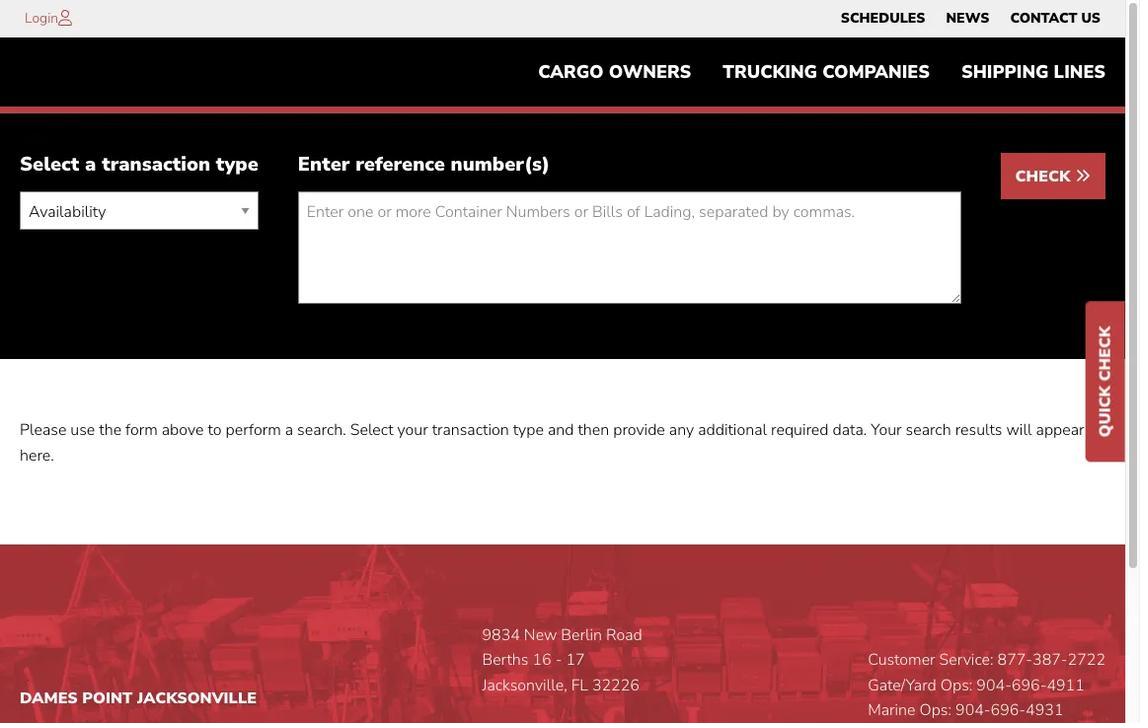 Task type: vqa. For each thing, say whether or not it's contained in the screenshot.
2023
no



Task type: describe. For each thing, give the bounding box(es) containing it.
menu bar containing cargo owners
[[522, 52, 1122, 92]]

customer service: 877-387-2722 gate/yard ops: 904-696-4911 marine ops: 904-696-4931
[[868, 650, 1106, 722]]

user image
[[58, 10, 72, 26]]

type inside the please use the form above to perform a search. select your transaction type and then provide any additional required data. your search results will appear here.
[[513, 420, 544, 442]]

32226
[[592, 675, 640, 697]]

quick check link
[[1086, 301, 1126, 462]]

additional
[[698, 420, 767, 442]]

berths
[[482, 650, 529, 672]]

select a transaction type
[[20, 151, 259, 178]]

cargo owners link
[[522, 52, 707, 92]]

data.
[[833, 420, 867, 442]]

the
[[99, 420, 122, 442]]

shipping lines link
[[946, 52, 1122, 92]]

results
[[955, 420, 1003, 442]]

provide
[[613, 420, 665, 442]]

16
[[533, 650, 552, 672]]

enter reference number(s)
[[298, 151, 550, 178]]

here.
[[20, 445, 54, 467]]

-
[[556, 650, 562, 672]]

9834 new berlin road berths 16 - 17 jacksonville, fl 32226
[[482, 625, 643, 697]]

please use the form above to perform a search. select your transaction type and then provide any additional required data. your search results will appear here.
[[20, 420, 1085, 467]]

login
[[25, 9, 58, 28]]

0 horizontal spatial type
[[216, 151, 259, 178]]

quick check
[[1095, 326, 1117, 437]]

0 horizontal spatial select
[[20, 151, 79, 178]]

0 vertical spatial ops:
[[941, 675, 973, 697]]

search.
[[297, 420, 346, 442]]

shipping
[[962, 60, 1049, 84]]

387-
[[1033, 650, 1068, 672]]

companies
[[823, 60, 930, 84]]

menu bar containing schedules
[[831, 5, 1111, 33]]

new
[[524, 625, 557, 646]]

trucking companies link
[[707, 52, 946, 92]]

9834
[[482, 625, 520, 646]]

news
[[946, 9, 990, 28]]

lines
[[1054, 60, 1106, 84]]

2722
[[1068, 650, 1106, 672]]

0 vertical spatial 904-
[[977, 675, 1012, 697]]

use
[[70, 420, 95, 442]]

cargo
[[538, 60, 604, 84]]

quick
[[1095, 386, 1117, 437]]

jacksonville,
[[482, 675, 567, 697]]

appear
[[1036, 420, 1085, 442]]

a inside the please use the form above to perform a search. select your transaction type and then provide any additional required data. your search results will appear here.
[[285, 420, 293, 442]]

check inside button
[[1016, 166, 1075, 188]]

your
[[871, 420, 902, 442]]

road
[[606, 625, 643, 646]]

and
[[548, 420, 574, 442]]

gate/yard
[[868, 675, 937, 697]]



Task type: locate. For each thing, give the bounding box(es) containing it.
1 horizontal spatial type
[[513, 420, 544, 442]]

transaction inside the please use the form above to perform a search. select your transaction type and then provide any additional required data. your search results will appear here.
[[432, 420, 509, 442]]

login link
[[25, 9, 58, 28]]

search
[[906, 420, 951, 442]]

menu bar up shipping
[[831, 5, 1111, 33]]

ops: down service: at the bottom of page
[[941, 675, 973, 697]]

Enter reference number(s) text field
[[298, 192, 961, 304]]

4931
[[1026, 700, 1064, 722]]

0 vertical spatial check
[[1016, 166, 1075, 188]]

0 vertical spatial 696-
[[1012, 675, 1047, 697]]

berlin
[[561, 625, 602, 646]]

17
[[566, 650, 585, 672]]

menu bar down schedules 'link'
[[522, 52, 1122, 92]]

schedules
[[841, 9, 926, 28]]

service:
[[940, 650, 994, 672]]

us
[[1081, 9, 1101, 28]]

0 vertical spatial select
[[20, 151, 79, 178]]

0 vertical spatial a
[[85, 151, 96, 178]]

a
[[85, 151, 96, 178], [285, 420, 293, 442]]

jacksonville
[[137, 688, 257, 709]]

news link
[[946, 5, 990, 33]]

dames
[[20, 688, 78, 709]]

shipping lines
[[962, 60, 1106, 84]]

customer
[[868, 650, 936, 672]]

marine
[[868, 700, 916, 722]]

owners
[[609, 60, 691, 84]]

ops: down the gate/yard
[[920, 700, 952, 722]]

0 vertical spatial transaction
[[102, 151, 210, 178]]

1 vertical spatial transaction
[[432, 420, 509, 442]]

1 vertical spatial select
[[350, 420, 393, 442]]

reference
[[356, 151, 445, 178]]

footer
[[0, 545, 1126, 724]]

904- down service: at the bottom of page
[[956, 700, 991, 722]]

696-
[[1012, 675, 1047, 697], [991, 700, 1026, 722]]

contact
[[1010, 9, 1078, 28]]

please
[[20, 420, 66, 442]]

trucking companies
[[723, 60, 930, 84]]

0 vertical spatial type
[[216, 151, 259, 178]]

any
[[669, 420, 694, 442]]

then
[[578, 420, 609, 442]]

will
[[1007, 420, 1032, 442]]

contact us
[[1010, 9, 1101, 28]]

check
[[1016, 166, 1075, 188], [1095, 326, 1117, 381]]

1 vertical spatial check
[[1095, 326, 1117, 381]]

contact us link
[[1010, 5, 1101, 33]]

1 horizontal spatial transaction
[[432, 420, 509, 442]]

0 horizontal spatial transaction
[[102, 151, 210, 178]]

1 vertical spatial menu bar
[[522, 52, 1122, 92]]

point
[[82, 688, 133, 709]]

1 vertical spatial ops:
[[920, 700, 952, 722]]

dames point jacksonville
[[20, 688, 257, 709]]

1 horizontal spatial a
[[285, 420, 293, 442]]

0 horizontal spatial check
[[1016, 166, 1075, 188]]

to
[[208, 420, 222, 442]]

1 horizontal spatial select
[[350, 420, 393, 442]]

0 horizontal spatial a
[[85, 151, 96, 178]]

4911
[[1047, 675, 1085, 697]]

trucking
[[723, 60, 818, 84]]

0 vertical spatial menu bar
[[831, 5, 1111, 33]]

904- down 877-
[[977, 675, 1012, 697]]

above
[[162, 420, 204, 442]]

check button
[[1001, 153, 1106, 200]]

1 vertical spatial type
[[513, 420, 544, 442]]

fl
[[571, 675, 588, 697]]

select
[[20, 151, 79, 178], [350, 420, 393, 442]]

type
[[216, 151, 259, 178], [513, 420, 544, 442]]

number(s)
[[451, 151, 550, 178]]

angle double right image
[[1075, 168, 1091, 184]]

enter
[[298, 151, 350, 178]]

footer containing 9834 new berlin road
[[0, 545, 1126, 724]]

877-
[[998, 650, 1033, 672]]

1 horizontal spatial check
[[1095, 326, 1117, 381]]

type left and
[[513, 420, 544, 442]]

1 vertical spatial 904-
[[956, 700, 991, 722]]

1 vertical spatial a
[[285, 420, 293, 442]]

1 vertical spatial 696-
[[991, 700, 1026, 722]]

required
[[771, 420, 829, 442]]

select inside the please use the form above to perform a search. select your transaction type and then provide any additional required data. your search results will appear here.
[[350, 420, 393, 442]]

ops:
[[941, 675, 973, 697], [920, 700, 952, 722]]

type left enter
[[216, 151, 259, 178]]

904-
[[977, 675, 1012, 697], [956, 700, 991, 722]]

schedules link
[[841, 5, 926, 33]]

perform
[[226, 420, 281, 442]]

form
[[125, 420, 158, 442]]

your
[[397, 420, 428, 442]]

cargo owners
[[538, 60, 691, 84]]

transaction
[[102, 151, 210, 178], [432, 420, 509, 442]]

menu bar
[[831, 5, 1111, 33], [522, 52, 1122, 92]]



